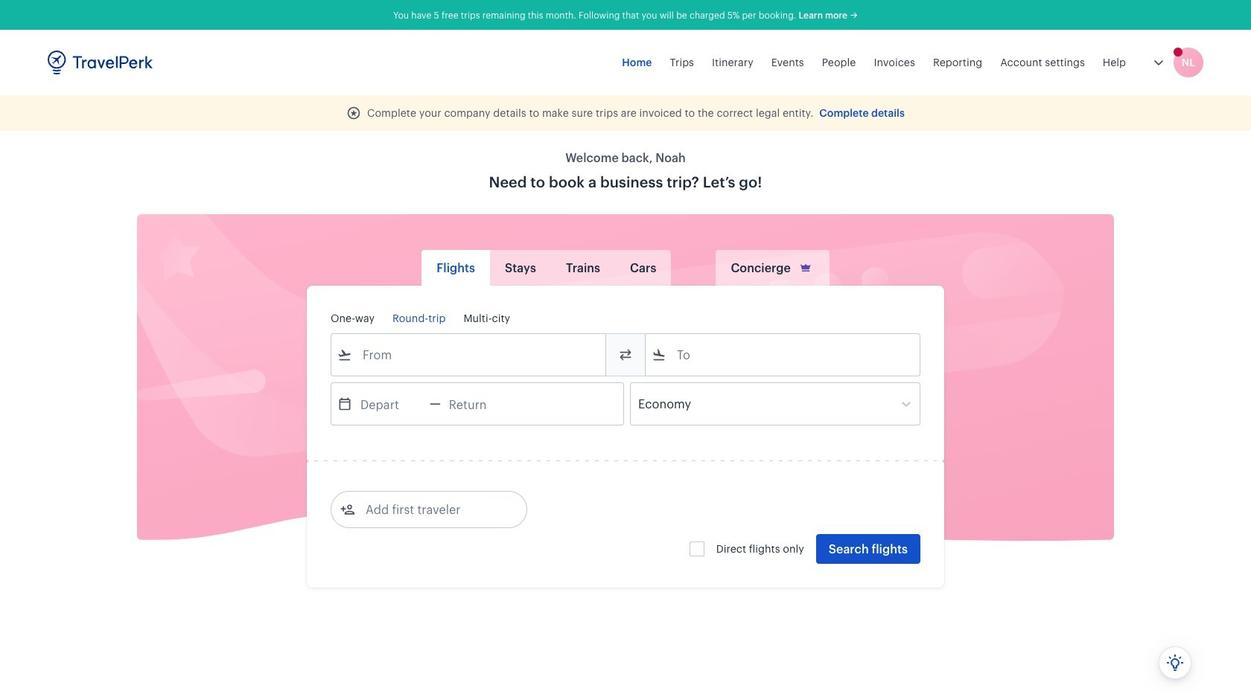 Task type: describe. For each thing, give the bounding box(es) containing it.
Depart text field
[[352, 384, 430, 425]]

To search field
[[667, 343, 900, 367]]



Task type: vqa. For each thing, say whether or not it's contained in the screenshot.
Add traveler search field
no



Task type: locate. For each thing, give the bounding box(es) containing it.
From search field
[[352, 343, 586, 367]]

Add first traveler search field
[[355, 498, 510, 522]]

Return text field
[[441, 384, 518, 425]]



